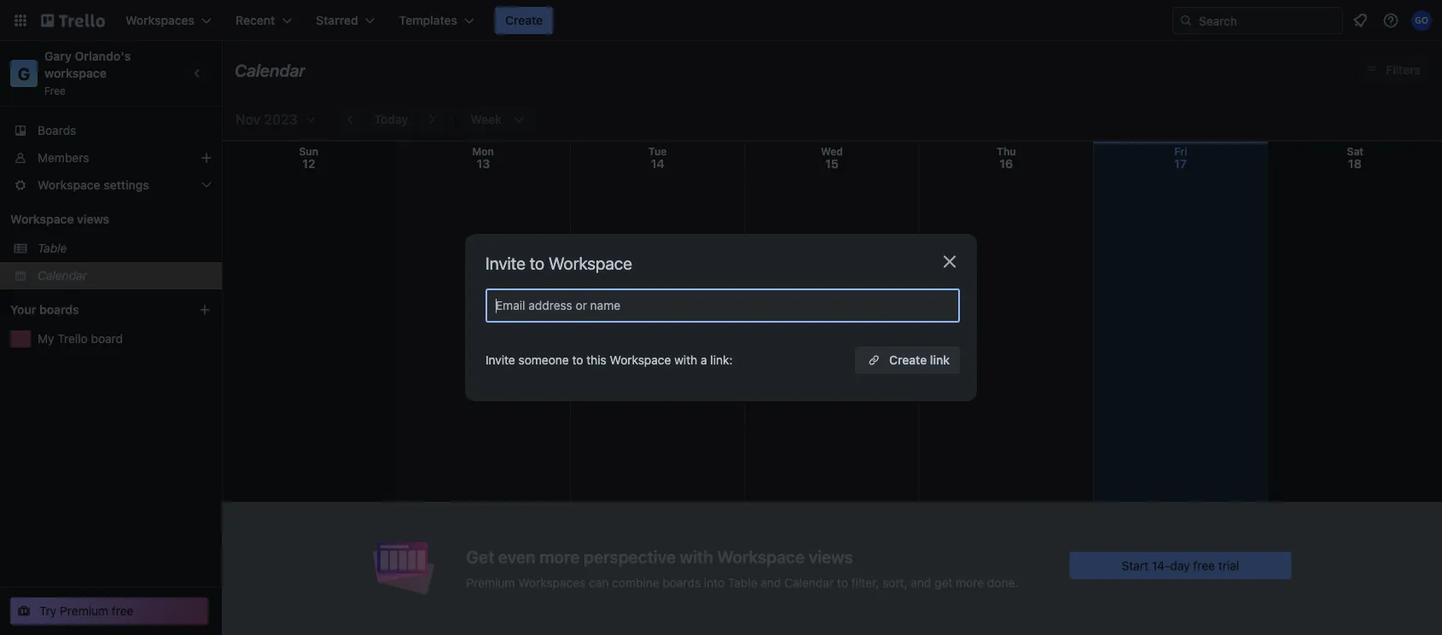Task type: describe. For each thing, give the bounding box(es) containing it.
boards
[[38, 123, 76, 137]]

get even more perspective with workspace views premium workspaces can combine boards into table and calendar to filter, sort, and get more done.
[[467, 547, 1019, 589]]

close image
[[940, 251, 960, 272]]

workspace navigation collapse icon image
[[186, 61, 210, 85]]

week
[[471, 112, 502, 126]]

to inside 'get even more perspective with workspace views premium workspaces can combine boards into table and calendar to filter, sort, and get more done.'
[[837, 575, 848, 589]]

sort,
[[883, 575, 908, 589]]

0 horizontal spatial calendar
[[38, 268, 87, 283]]

invite to workspace
[[486, 253, 633, 273]]

premium inside button
[[60, 604, 109, 618]]

nov
[[236, 111, 261, 128]]

my trello board
[[38, 332, 123, 346]]

1 and from the left
[[761, 575, 781, 589]]

my trello board link
[[38, 330, 212, 347]]

workspace inside 'get even more perspective with workspace views premium workspaces can combine boards into table and calendar to filter, sort, and get more done.'
[[717, 547, 805, 567]]

get
[[467, 547, 495, 567]]

0 vertical spatial with
[[675, 353, 698, 367]]

14
[[651, 157, 665, 171]]

table inside table link
[[38, 241, 67, 255]]

13
[[477, 157, 490, 171]]

link
[[930, 353, 950, 367]]

search image
[[1180, 14, 1194, 27]]

nov 2023
[[236, 111, 298, 128]]

calendar link
[[38, 267, 212, 284]]

invite for invite to workspace
[[486, 253, 526, 273]]

fri
[[1175, 146, 1188, 158]]

try premium free button
[[10, 598, 208, 625]]

1 vertical spatial more
[[956, 575, 984, 589]]

free
[[44, 85, 66, 96]]

wed
[[821, 146, 843, 158]]

calendar inside 'get even more perspective with workspace views premium workspaces can combine boards into table and calendar to filter, sort, and get more done.'
[[785, 575, 834, 589]]

create link button
[[855, 347, 960, 374]]

workspace
[[44, 66, 107, 80]]

link:
[[711, 353, 733, 367]]

primary element
[[0, 0, 1443, 41]]

today button
[[368, 106, 415, 133]]

board
[[91, 332, 123, 346]]

2023
[[264, 111, 298, 128]]

premium inside 'get even more perspective with workspace views premium workspaces can combine boards into table and calendar to filter, sort, and get more done.'
[[467, 575, 515, 589]]

1 horizontal spatial to
[[572, 353, 583, 367]]

someone
[[519, 353, 569, 367]]

workspaces
[[518, 575, 586, 589]]

can
[[589, 575, 609, 589]]

1 horizontal spatial free
[[1194, 558, 1216, 572]]

add board image
[[198, 303, 212, 317]]

gary orlando's workspace link
[[44, 49, 134, 80]]

sat
[[1348, 146, 1364, 158]]

perspective
[[584, 547, 676, 567]]

invite for invite someone to this workspace with a link:
[[486, 353, 515, 367]]

g
[[18, 63, 30, 83]]

table link
[[38, 240, 212, 257]]

g link
[[10, 60, 38, 87]]

start 14-day free trial link
[[1070, 552, 1292, 579]]

table inside 'get even more perspective with workspace views premium workspaces can combine boards into table and calendar to filter, sort, and get more done.'
[[728, 575, 758, 589]]

today
[[374, 112, 408, 126]]



Task type: locate. For each thing, give the bounding box(es) containing it.
workspace
[[10, 212, 74, 226], [549, 253, 633, 273], [610, 353, 671, 367], [717, 547, 805, 567]]

gary
[[44, 49, 72, 63]]

0 vertical spatial to
[[530, 253, 545, 273]]

nov 2023 button
[[229, 106, 318, 133]]

free inside button
[[112, 604, 134, 618]]

0 vertical spatial premium
[[467, 575, 515, 589]]

with
[[675, 353, 698, 367], [680, 547, 714, 567]]

14-
[[1152, 558, 1171, 572]]

1 vertical spatial to
[[572, 353, 583, 367]]

calendar
[[235, 60, 306, 80], [38, 268, 87, 283], [785, 575, 834, 589]]

create for create
[[505, 13, 543, 27]]

2 invite from the top
[[486, 353, 515, 367]]

day
[[1171, 558, 1191, 572]]

Calendar text field
[[235, 54, 306, 86]]

filters
[[1387, 63, 1421, 77]]

mon
[[472, 146, 494, 158]]

1 vertical spatial create
[[890, 353, 927, 367]]

table down "workspace views"
[[38, 241, 67, 255]]

12
[[303, 157, 316, 171]]

week button
[[460, 106, 536, 133]]

boards left into at the bottom of the page
[[663, 575, 701, 589]]

with left a
[[675, 353, 698, 367]]

2 horizontal spatial to
[[837, 575, 848, 589]]

boards link
[[0, 117, 222, 144]]

0 vertical spatial views
[[77, 212, 109, 226]]

1 horizontal spatial views
[[809, 547, 854, 567]]

free right day
[[1194, 558, 1216, 572]]

0 horizontal spatial views
[[77, 212, 109, 226]]

0 notifications image
[[1351, 10, 1371, 31]]

your boards with 1 items element
[[10, 300, 172, 320]]

start 14-day free trial
[[1122, 558, 1240, 572]]

done.
[[988, 575, 1019, 589]]

create inside primary element
[[505, 13, 543, 27]]

gary orlando's workspace free
[[44, 49, 134, 96]]

more up workspaces
[[540, 547, 580, 567]]

trello
[[57, 332, 88, 346]]

1 horizontal spatial and
[[911, 575, 932, 589]]

switch to… image
[[12, 12, 29, 29]]

2 vertical spatial calendar
[[785, 575, 834, 589]]

tue
[[649, 146, 667, 158]]

into
[[704, 575, 725, 589]]

1 horizontal spatial calendar
[[235, 60, 306, 80]]

members link
[[0, 144, 222, 172]]

create link
[[890, 353, 950, 367]]

workspace views
[[10, 212, 109, 226]]

calendar left filter,
[[785, 575, 834, 589]]

thu
[[997, 146, 1017, 158]]

gary orlando (garyorlando) image
[[1412, 10, 1433, 31]]

create
[[505, 13, 543, 27], [890, 353, 927, 367]]

boards inside 'get even more perspective with workspace views premium workspaces can combine boards into table and calendar to filter, sort, and get more done.'
[[663, 575, 701, 589]]

views inside 'get even more perspective with workspace views premium workspaces can combine boards into table and calendar to filter, sort, and get more done.'
[[809, 547, 854, 567]]

invite someone to this workspace with a link:
[[486, 353, 733, 367]]

1 invite from the top
[[486, 253, 526, 273]]

table
[[38, 241, 67, 255], [728, 575, 758, 589]]

create button
[[495, 7, 553, 34]]

and right into at the bottom of the page
[[761, 575, 781, 589]]

1 horizontal spatial table
[[728, 575, 758, 589]]

1 vertical spatial invite
[[486, 353, 515, 367]]

0 vertical spatial calendar
[[235, 60, 306, 80]]

orlando's
[[75, 49, 131, 63]]

even
[[498, 547, 536, 567]]

and
[[761, 575, 781, 589], [911, 575, 932, 589]]

free
[[1194, 558, 1216, 572], [112, 604, 134, 618]]

1 vertical spatial table
[[728, 575, 758, 589]]

calendar up nov 2023 button
[[235, 60, 306, 80]]

1 vertical spatial views
[[809, 547, 854, 567]]

1 horizontal spatial premium
[[467, 575, 515, 589]]

1 horizontal spatial more
[[956, 575, 984, 589]]

calendar up your boards
[[38, 268, 87, 283]]

16
[[1000, 157, 1014, 171]]

views up filter,
[[809, 547, 854, 567]]

views
[[77, 212, 109, 226], [809, 547, 854, 567]]

15
[[826, 157, 839, 171]]

sun
[[299, 146, 318, 158]]

free right try
[[112, 604, 134, 618]]

0 horizontal spatial boards
[[39, 303, 79, 317]]

2 and from the left
[[911, 575, 932, 589]]

boards up my
[[39, 303, 79, 317]]

0 horizontal spatial more
[[540, 547, 580, 567]]

0 horizontal spatial to
[[530, 253, 545, 273]]

start
[[1122, 558, 1149, 572]]

get
[[935, 575, 953, 589]]

18
[[1349, 157, 1362, 171]]

try
[[39, 604, 57, 618]]

premium
[[467, 575, 515, 589], [60, 604, 109, 618]]

0 vertical spatial invite
[[486, 253, 526, 273]]

0 vertical spatial more
[[540, 547, 580, 567]]

2 horizontal spatial calendar
[[785, 575, 834, 589]]

create for create link
[[890, 353, 927, 367]]

1 vertical spatial calendar
[[38, 268, 87, 283]]

combine
[[612, 575, 660, 589]]

0 horizontal spatial table
[[38, 241, 67, 255]]

1 horizontal spatial create
[[890, 353, 927, 367]]

trial
[[1219, 558, 1240, 572]]

1 vertical spatial with
[[680, 547, 714, 567]]

0 vertical spatial free
[[1194, 558, 1216, 572]]

1 vertical spatial premium
[[60, 604, 109, 618]]

filters button
[[1361, 56, 1427, 84]]

Email address or name text field
[[496, 294, 957, 318]]

1 horizontal spatial boards
[[663, 575, 701, 589]]

2 vertical spatial to
[[837, 575, 848, 589]]

views up table link
[[77, 212, 109, 226]]

this
[[587, 353, 607, 367]]

your boards
[[10, 303, 79, 317]]

a
[[701, 353, 707, 367]]

with up into at the bottom of the page
[[680, 547, 714, 567]]

try premium free
[[39, 604, 134, 618]]

0 vertical spatial create
[[505, 13, 543, 27]]

premium right try
[[60, 604, 109, 618]]

more
[[540, 547, 580, 567], [956, 575, 984, 589]]

more right get at bottom right
[[956, 575, 984, 589]]

with inside 'get even more perspective with workspace views premium workspaces can combine boards into table and calendar to filter, sort, and get more done.'
[[680, 547, 714, 567]]

boards
[[39, 303, 79, 317], [663, 575, 701, 589]]

0 horizontal spatial free
[[112, 604, 134, 618]]

and left get at bottom right
[[911, 575, 932, 589]]

premium down get
[[467, 575, 515, 589]]

invite
[[486, 253, 526, 273], [486, 353, 515, 367]]

0 horizontal spatial premium
[[60, 604, 109, 618]]

to
[[530, 253, 545, 273], [572, 353, 583, 367], [837, 575, 848, 589]]

0 horizontal spatial create
[[505, 13, 543, 27]]

Search field
[[1194, 8, 1343, 33]]

my
[[38, 332, 54, 346]]

0 vertical spatial boards
[[39, 303, 79, 317]]

filter,
[[852, 575, 880, 589]]

table right into at the bottom of the page
[[728, 575, 758, 589]]

0 vertical spatial table
[[38, 241, 67, 255]]

1 vertical spatial free
[[112, 604, 134, 618]]

your
[[10, 303, 36, 317]]

open information menu image
[[1383, 12, 1400, 29]]

17
[[1175, 157, 1188, 171]]

0 horizontal spatial and
[[761, 575, 781, 589]]

1 vertical spatial boards
[[663, 575, 701, 589]]

members
[[38, 151, 89, 165]]



Task type: vqa. For each thing, say whether or not it's contained in the screenshot.
the left to
yes



